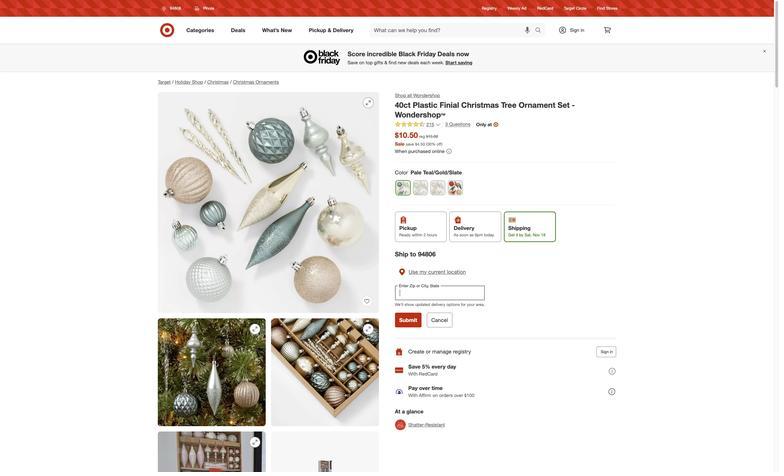 Task type: describe. For each thing, give the bounding box(es) containing it.
find
[[598, 6, 606, 11]]

-
[[573, 100, 576, 110]]

sale
[[395, 141, 405, 147]]

deals link
[[225, 23, 254, 38]]

in inside button
[[611, 350, 614, 355]]

gifts
[[374, 60, 383, 65]]

0 horizontal spatial christmas
[[208, 79, 229, 85]]

at a glance
[[395, 409, 424, 416]]

holiday
[[175, 79, 191, 85]]

registry
[[482, 6, 497, 11]]

photo from @gala_mk85, 4 of 7 image
[[158, 432, 266, 473]]

by
[[520, 233, 524, 238]]

what's
[[262, 27, 280, 33]]

a
[[402, 409, 406, 416]]

image gallery element
[[158, 92, 379, 473]]

0 vertical spatial over
[[420, 386, 431, 392]]

as
[[454, 233, 459, 238]]

pickup ready within 2 hours
[[400, 225, 438, 238]]

show
[[405, 302, 415, 307]]

reg
[[420, 134, 426, 139]]

create or manage registry
[[409, 349, 472, 356]]

questions
[[450, 122, 471, 127]]

weekly ad link
[[508, 6, 527, 11]]

we'll
[[395, 302, 404, 307]]

94806 button
[[158, 2, 188, 14]]

score
[[348, 50, 366, 58]]

pickup & delivery
[[309, 27, 354, 33]]

purchased
[[409, 149, 431, 154]]

delivery as soon as 6pm today
[[454, 225, 495, 238]]

all
[[408, 93, 413, 98]]

wondershop
[[414, 93, 441, 98]]

shatter-
[[409, 423, 426, 428]]

sign inside button
[[602, 350, 610, 355]]

saving
[[458, 60, 473, 65]]

delivery
[[432, 302, 446, 307]]

pale teal/gold/slate image
[[396, 181, 411, 195]]

use my current location link
[[395, 264, 485, 281]]

or
[[426, 349, 431, 356]]

get
[[509, 233, 515, 238]]

shatter-resistant
[[409, 423, 446, 428]]

affirm
[[420, 393, 432, 399]]

at
[[395, 409, 401, 416]]

3 / from the left
[[230, 79, 232, 85]]

circle
[[577, 6, 587, 11]]

target for target circle
[[565, 6, 576, 11]]

shop inside the shop all wondershop 40ct plastic finial christmas tree ornament set - wondershop™
[[395, 93, 407, 98]]

sign inside 'link'
[[571, 27, 580, 33]]

3 questions link
[[443, 121, 471, 129]]

delivery inside pickup & delivery link
[[333, 27, 354, 33]]

create
[[409, 349, 425, 356]]

with inside pay over time with affirm on orders over $100
[[409, 393, 418, 399]]

1 horizontal spatial redcard
[[538, 6, 554, 11]]

candy champagne image
[[414, 181, 428, 195]]

christmas link
[[208, 79, 229, 85]]

%
[[432, 142, 436, 147]]

weekly
[[508, 6, 521, 11]]

shipping get it by sat, nov 18
[[509, 225, 546, 238]]

ship to 94806
[[395, 251, 436, 258]]

$10.50 reg $15.00 sale save $ 4.50 ( 30 % off )
[[395, 131, 443, 147]]

soon
[[460, 233, 469, 238]]

What can we help you find? suggestions appear below search field
[[370, 23, 537, 38]]

use
[[409, 269, 419, 276]]

within
[[412, 233, 423, 238]]

1 / from the left
[[172, 79, 174, 85]]

ornaments
[[256, 79, 279, 85]]

your
[[468, 302, 475, 307]]

redcard link
[[538, 6, 554, 11]]

what's new
[[262, 27, 292, 33]]

0 vertical spatial deals
[[231, 27, 246, 33]]

resistant
[[426, 423, 446, 428]]

redcard inside save 5% every day with redcard
[[420, 372, 438, 378]]

incredible
[[367, 50, 397, 58]]

target circle link
[[565, 6, 587, 11]]

christmas inside the shop all wondershop 40ct plastic finial christmas tree ornament set - wondershop™
[[462, 100, 500, 110]]

weekly ad
[[508, 6, 527, 11]]

target circle
[[565, 6, 587, 11]]

new
[[281, 27, 292, 33]]

teal/gold/slate
[[424, 169, 463, 176]]

finial
[[440, 100, 460, 110]]

delivery inside the 'delivery as soon as 6pm today'
[[454, 225, 475, 232]]

now
[[457, 50, 470, 58]]

& inside score incredible black friday deals now save on top gifts & find new deals each week. start saving
[[385, 60, 388, 65]]

deals inside score incredible black friday deals now save on top gifts & find new deals each week. start saving
[[438, 50, 455, 58]]

use my current location
[[409, 269, 467, 276]]

0 vertical spatial &
[[328, 27, 332, 33]]

categories
[[186, 27, 214, 33]]

pale
[[411, 169, 422, 176]]

ornament
[[519, 100, 556, 110]]

area.
[[477, 302, 485, 307]]

today
[[485, 233, 495, 238]]

registry link
[[482, 6, 497, 11]]

40ct plastic finial christmas tree ornament set - wondershop™, 2 of 7 image
[[158, 319, 266, 427]]

save inside save 5% every day with redcard
[[409, 364, 421, 371]]

orders
[[440, 393, 453, 399]]

day
[[448, 364, 457, 371]]

search button
[[533, 23, 549, 39]]

only at
[[477, 122, 493, 127]]

$15.00
[[427, 134, 439, 139]]

updated
[[416, 302, 431, 307]]

target link
[[158, 79, 171, 85]]

target for target / holiday shop / christmas / christmas ornaments
[[158, 79, 171, 85]]

pickup for ready
[[400, 225, 417, 232]]

40ct plastic finial christmas tree ornament set - wondershop™, 3 of 7 image
[[271, 319, 379, 427]]



Task type: locate. For each thing, give the bounding box(es) containing it.
shop all wondershop 40ct plastic finial christmas tree ornament set - wondershop™
[[395, 93, 576, 119]]

on inside score incredible black friday deals now save on top gifts & find new deals each week. start saving
[[360, 60, 365, 65]]

shipping
[[509, 225, 531, 232]]

0 horizontal spatial 94806
[[170, 6, 181, 11]]

$
[[416, 142, 418, 147]]

0 vertical spatial sign in
[[571, 27, 585, 33]]

with up pay
[[409, 372, 418, 378]]

with down pay
[[409, 393, 418, 399]]

at
[[488, 122, 493, 127]]

1 horizontal spatial shop
[[395, 93, 407, 98]]

on left top
[[360, 60, 365, 65]]

target inside target circle link
[[565, 6, 576, 11]]

as
[[470, 233, 474, 238]]

pickup up ready
[[400, 225, 417, 232]]

sign in inside 'link'
[[571, 27, 585, 33]]

pay
[[409, 386, 418, 392]]

&
[[328, 27, 332, 33], [385, 60, 388, 65]]

0 horizontal spatial pickup
[[309, 27, 327, 33]]

every
[[432, 364, 446, 371]]

1 vertical spatial shop
[[395, 93, 407, 98]]

94806 left pinole dropdown button
[[170, 6, 181, 11]]

0 vertical spatial on
[[360, 60, 365, 65]]

pay over time with affirm on orders over $100
[[409, 386, 475, 399]]

1 vertical spatial deals
[[438, 50, 455, 58]]

on
[[360, 60, 365, 65], [433, 393, 438, 399]]

shop left all
[[395, 93, 407, 98]]

redcard
[[538, 6, 554, 11], [420, 372, 438, 378]]

pickup for &
[[309, 27, 327, 33]]

glance
[[407, 409, 424, 416]]

target left the holiday
[[158, 79, 171, 85]]

new
[[398, 60, 407, 65]]

black
[[399, 50, 416, 58]]

94806 inside 94806 dropdown button
[[170, 6, 181, 11]]

christmas left ornaments
[[233, 79, 255, 85]]

1 vertical spatial &
[[385, 60, 388, 65]]

week.
[[432, 60, 445, 65]]

stores
[[607, 6, 618, 11]]

40ct
[[395, 100, 411, 110]]

0 horizontal spatial target
[[158, 79, 171, 85]]

1 horizontal spatial deals
[[438, 50, 455, 58]]

1 horizontal spatial &
[[385, 60, 388, 65]]

1 horizontal spatial pickup
[[400, 225, 417, 232]]

when
[[395, 149, 408, 154]]

3 questions
[[446, 122, 471, 127]]

ship
[[395, 251, 409, 258]]

#targetstyle preview 1 image
[[319, 461, 332, 473]]

current
[[429, 269, 446, 276]]

when purchased online
[[395, 149, 445, 154]]

1 vertical spatial delivery
[[454, 225, 475, 232]]

40ct plastic finial christmas tree ornament set - wondershop™, 1 of 7 image
[[158, 92, 379, 314]]

2 / from the left
[[205, 79, 206, 85]]

5%
[[423, 364, 431, 371]]

$100
[[465, 393, 475, 399]]

1 horizontal spatial 94806
[[419, 251, 436, 258]]

save inside score incredible black friday deals now save on top gifts & find new deals each week. start saving
[[348, 60, 358, 65]]

sat,
[[525, 233, 532, 238]]

each
[[421, 60, 431, 65]]

what's new link
[[257, 23, 301, 38]]

1 horizontal spatial sign in
[[602, 350, 614, 355]]

delivery up soon
[[454, 225, 475, 232]]

cancel button
[[428, 313, 453, 328]]

0 vertical spatial shop
[[192, 79, 203, 85]]

delivery up score
[[333, 27, 354, 33]]

18
[[542, 233, 546, 238]]

30
[[428, 142, 432, 147]]

1 horizontal spatial save
[[409, 364, 421, 371]]

0 horizontal spatial save
[[348, 60, 358, 65]]

0 vertical spatial target
[[565, 6, 576, 11]]

pink/champagne image
[[431, 181, 445, 195]]

red/green/gold image
[[449, 181, 463, 195]]

online
[[433, 149, 445, 154]]

0 vertical spatial sign
[[571, 27, 580, 33]]

on inside pay over time with affirm on orders over $100
[[433, 393, 438, 399]]

4.50
[[418, 142, 426, 147]]

1 vertical spatial 94806
[[419, 251, 436, 258]]

target left circle
[[565, 6, 576, 11]]

tree
[[502, 100, 517, 110]]

color pale teal/gold/slate
[[395, 169, 463, 176]]

2 with from the top
[[409, 393, 418, 399]]

with inside save 5% every day with redcard
[[409, 372, 418, 378]]

deals up the 'start'
[[438, 50, 455, 58]]

0 vertical spatial 94806
[[170, 6, 181, 11]]

215
[[427, 122, 435, 127]]

1 vertical spatial sign in
[[602, 350, 614, 355]]

redcard right ad
[[538, 6, 554, 11]]

deals left what's
[[231, 27, 246, 33]]

0 horizontal spatial on
[[360, 60, 365, 65]]

sign in button
[[597, 347, 617, 358]]

target / holiday shop / christmas / christmas ornaments
[[158, 79, 279, 85]]

/ right target link
[[172, 79, 174, 85]]

None text field
[[395, 286, 485, 301]]

1 horizontal spatial sign
[[602, 350, 610, 355]]

pickup & delivery link
[[303, 23, 362, 38]]

0 vertical spatial pickup
[[309, 27, 327, 33]]

0 vertical spatial delivery
[[333, 27, 354, 33]]

shop right the holiday
[[192, 79, 203, 85]]

over
[[420, 386, 431, 392], [455, 393, 464, 399]]

on down the time
[[433, 393, 438, 399]]

save 5% every day with redcard
[[409, 364, 457, 378]]

)
[[442, 142, 443, 147]]

pinole
[[203, 6, 214, 11]]

christmas up only
[[462, 100, 500, 110]]

0 horizontal spatial redcard
[[420, 372, 438, 378]]

0 horizontal spatial delivery
[[333, 27, 354, 33]]

save
[[406, 142, 415, 147]]

over up affirm
[[420, 386, 431, 392]]

1 vertical spatial with
[[409, 393, 418, 399]]

pickup right new
[[309, 27, 327, 33]]

options
[[447, 302, 461, 307]]

0 horizontal spatial shop
[[192, 79, 203, 85]]

time
[[432, 386, 443, 392]]

submit button
[[395, 313, 422, 328]]

my
[[420, 269, 427, 276]]

0 vertical spatial redcard
[[538, 6, 554, 11]]

94806 right to on the bottom of the page
[[419, 251, 436, 258]]

sign in
[[571, 27, 585, 33], [602, 350, 614, 355]]

find stores link
[[598, 6, 618, 11]]

sign
[[571, 27, 580, 33], [602, 350, 610, 355]]

1 vertical spatial redcard
[[420, 372, 438, 378]]

manage
[[433, 349, 452, 356]]

1 horizontal spatial christmas
[[233, 79, 255, 85]]

1 vertical spatial pickup
[[400, 225, 417, 232]]

1 vertical spatial on
[[433, 393, 438, 399]]

0 horizontal spatial over
[[420, 386, 431, 392]]

christmas right holiday shop link
[[208, 79, 229, 85]]

sign in link
[[553, 23, 595, 38]]

find stores
[[598, 6, 618, 11]]

plastic
[[413, 100, 438, 110]]

/ right christmas link
[[230, 79, 232, 85]]

$10.50
[[395, 131, 419, 140]]

in inside 'link'
[[581, 27, 585, 33]]

0 horizontal spatial &
[[328, 27, 332, 33]]

2
[[424, 233, 426, 238]]

with
[[409, 372, 418, 378], [409, 393, 418, 399]]

christmas ornaments link
[[233, 79, 279, 85]]

sign in inside button
[[602, 350, 614, 355]]

0 vertical spatial save
[[348, 60, 358, 65]]

save left 5%
[[409, 364, 421, 371]]

(
[[427, 142, 428, 147]]

/ left christmas link
[[205, 79, 206, 85]]

to
[[411, 251, 417, 258]]

1 vertical spatial in
[[611, 350, 614, 355]]

1 vertical spatial over
[[455, 393, 464, 399]]

1 horizontal spatial target
[[565, 6, 576, 11]]

0 vertical spatial with
[[409, 372, 418, 378]]

1 horizontal spatial over
[[455, 393, 464, 399]]

2 horizontal spatial christmas
[[462, 100, 500, 110]]

over left $100
[[455, 393, 464, 399]]

1 horizontal spatial in
[[611, 350, 614, 355]]

delivery
[[333, 27, 354, 33], [454, 225, 475, 232]]

0 horizontal spatial /
[[172, 79, 174, 85]]

1 vertical spatial target
[[158, 79, 171, 85]]

save down score
[[348, 60, 358, 65]]

pinole button
[[191, 2, 219, 14]]

0 horizontal spatial in
[[581, 27, 585, 33]]

categories link
[[181, 23, 223, 38]]

1 horizontal spatial /
[[205, 79, 206, 85]]

0 horizontal spatial sign
[[571, 27, 580, 33]]

score incredible black friday deals now save on top gifts & find new deals each week. start saving
[[348, 50, 473, 65]]

1 horizontal spatial delivery
[[454, 225, 475, 232]]

search
[[533, 27, 549, 34]]

1 vertical spatial save
[[409, 364, 421, 371]]

pickup inside pickup ready within 2 hours
[[400, 225, 417, 232]]

friday
[[418, 50, 436, 58]]

redcard down 5%
[[420, 372, 438, 378]]

1 horizontal spatial on
[[433, 393, 438, 399]]

color
[[395, 169, 408, 176]]

0 horizontal spatial deals
[[231, 27, 246, 33]]

2 horizontal spatial /
[[230, 79, 232, 85]]

1 vertical spatial sign
[[602, 350, 610, 355]]

0 horizontal spatial sign in
[[571, 27, 585, 33]]

find
[[389, 60, 397, 65]]

0 vertical spatial in
[[581, 27, 585, 33]]

1 with from the top
[[409, 372, 418, 378]]

set
[[558, 100, 570, 110]]



Task type: vqa. For each thing, say whether or not it's contained in the screenshot.
the contoured within TAKE YOUR HEADSET AND ACCESSORIES ON THE GO WITH STYLE AND PROTECTION. DESIGNED TO FIT YOUR HEADSET, TOUCH PLUS CONTROLLERS, CHARGING CABLE, ADAPTER, HEADSTRAP (STANDARD OR ELITE), AND ACTIVE STRAPS, THIS CASE FEATURES AN OUTER FELT SHELL AND CONTOURED INNER COMPARTMENTS TO KEEP YOUR GEAR ORGANIZED AND SECURE. WITH ITS LIGHTWEIGHT CONSTRUCTION, SOFT HAND STRAP, ZIPPER OPENING, AND ROUNDED PROFILE, THE CASE MAKES IT EASY TO CARRY AND ACCESS YOUR META QUEST 3 AND ACCESSORIES ON THE GO. THIS GENUINE META QUEST ACCESSORY ENSURES A PERFECT FIT, DURABILITY AND CONVENIENCE FOR YOUR VR SETUP.
no



